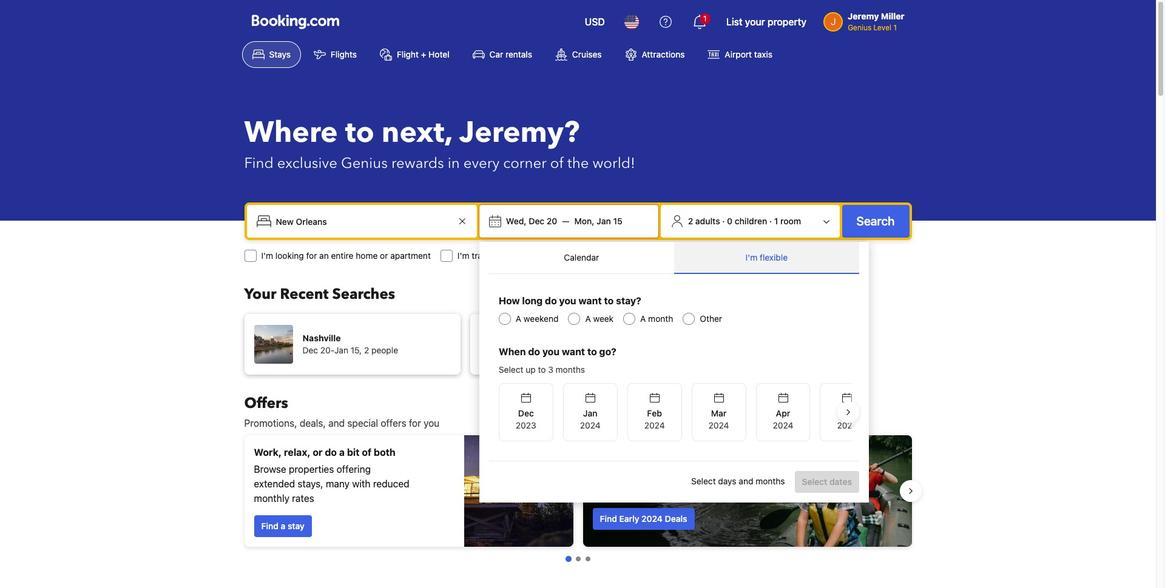 Task type: vqa. For each thing, say whether or not it's contained in the screenshot.
Reviews
no



Task type: locate. For each thing, give the bounding box(es) containing it.
0 vertical spatial a
[[339, 448, 345, 458]]

1 vertical spatial of
[[362, 448, 372, 458]]

2 down searches
[[364, 345, 369, 356]]

or up before
[[638, 472, 647, 483]]

2 horizontal spatial a
[[641, 314, 646, 324]]

of inside work, relax, or do a bit of both browse properties offering extended stays, many with reduced monthly rates
[[362, 448, 372, 458]]

0 vertical spatial or
[[380, 251, 388, 261]]

for left flights
[[612, 251, 623, 261]]

genius down 'jeremy' on the top right
[[848, 23, 872, 32]]

special
[[347, 418, 378, 429]]

i'm flexible
[[746, 253, 788, 263]]

select left dates
[[802, 477, 828, 488]]

0 horizontal spatial and
[[329, 418, 345, 429]]

i'm up your
[[261, 251, 273, 261]]

people down searches
[[372, 345, 398, 356]]

of left the at top
[[551, 154, 564, 174]]

1 inside 'dropdown button'
[[704, 14, 707, 23]]

stay down rates
[[288, 522, 305, 532]]

select days and months
[[692, 476, 785, 487]]

i'm left flexible
[[746, 253, 758, 263]]

for for flights
[[612, 251, 623, 261]]

you left days
[[701, 472, 717, 483]]

2 vertical spatial do
[[325, 448, 337, 458]]

find inside find a stay link
[[261, 522, 279, 532]]

0 horizontal spatial genius
[[341, 154, 388, 174]]

2 horizontal spatial 2
[[688, 216, 694, 226]]

region containing work, relax, or do a bit of both
[[235, 431, 922, 553]]

to inside where to next, jeremy? find exclusive genius rewards in every corner of the world!
[[345, 113, 375, 153]]

1 horizontal spatial months
[[756, 476, 785, 487]]

a left week
[[586, 314, 591, 324]]

of right bit
[[362, 448, 372, 458]]

Where are you going? field
[[271, 211, 455, 233]]

1 horizontal spatial a
[[586, 314, 591, 324]]

and right days
[[739, 476, 754, 487]]

1 horizontal spatial people
[[598, 345, 624, 356]]

looking right i'm
[[581, 251, 609, 261]]

0 horizontal spatial or
[[313, 448, 323, 458]]

2 horizontal spatial i'm
[[746, 253, 758, 263]]

and right deals,
[[329, 418, 345, 429]]

cruises link
[[545, 41, 612, 68]]

1 people from the left
[[372, 345, 398, 356]]

mon,
[[575, 216, 595, 226]]

a left month
[[641, 314, 646, 324]]

or for save
[[638, 472, 647, 483]]

1 vertical spatial genius
[[341, 154, 388, 174]]

1 looking from the left
[[276, 251, 304, 261]]

property
[[768, 16, 807, 27]]

find for work, relax, or do a bit of both browse properties offering extended stays, many with reduced monthly rates
[[261, 522, 279, 532]]

2024
[[580, 421, 601, 431], [645, 421, 665, 431], [709, 421, 730, 431], [773, 421, 794, 431], [838, 421, 858, 431], [696, 486, 719, 497], [642, 514, 663, 525]]

to
[[345, 113, 375, 153], [604, 296, 614, 307], [588, 347, 597, 358], [538, 365, 546, 375]]

exclusive
[[277, 154, 338, 174]]

2024 down apr
[[773, 421, 794, 431]]

a
[[516, 314, 522, 324], [586, 314, 591, 324], [641, 314, 646, 324]]

0 vertical spatial genius
[[848, 23, 872, 32]]

home
[[356, 251, 378, 261]]

0
[[728, 216, 733, 226]]

2 people from the left
[[598, 345, 624, 356]]

when do you want to go?
[[499, 347, 617, 358]]

jan down nashville
[[335, 345, 349, 356]]

i'm inside button
[[746, 253, 758, 263]]

genius left rewards
[[341, 154, 388, 174]]

jan
[[597, 216, 611, 226], [335, 345, 349, 356], [560, 345, 574, 356], [583, 409, 598, 419]]

20- up 3
[[546, 345, 560, 356]]

do left bit
[[325, 448, 337, 458]]

1 horizontal spatial do
[[528, 347, 540, 358]]

i'm traveling for work
[[458, 251, 540, 261]]

1 horizontal spatial 2
[[590, 345, 595, 356]]

2024 down mar
[[709, 421, 730, 431]]

1 horizontal spatial 15,
[[577, 345, 588, 356]]

for
[[306, 251, 317, 261], [508, 251, 519, 261], [612, 251, 623, 261], [409, 418, 421, 429]]

2024 down may
[[838, 421, 858, 431]]

for left work
[[508, 251, 519, 261]]

you
[[560, 296, 577, 307], [543, 347, 560, 358], [424, 418, 440, 429], [701, 472, 717, 483]]

0 horizontal spatial do
[[325, 448, 337, 458]]

2 horizontal spatial do
[[545, 296, 557, 307]]

flights link
[[304, 41, 367, 68]]

0 vertical spatial do
[[545, 296, 557, 307]]

2 looking from the left
[[581, 251, 609, 261]]

1 left room on the top right of the page
[[775, 216, 779, 226]]

1 horizontal spatial stay
[[612, 486, 630, 497]]

progress bar
[[566, 557, 591, 563]]

2 horizontal spatial 1
[[894, 23, 897, 32]]

you right offers
[[424, 418, 440, 429]]

2 inside nashville dec 20-jan 15, 2 people
[[364, 345, 369, 356]]

a photo of a couple standing in front of a cabin in a forest at night image
[[464, 436, 573, 548]]

dec down nashville
[[303, 345, 318, 356]]

want
[[579, 296, 602, 307], [562, 347, 585, 358]]

1 horizontal spatial or
[[380, 251, 388, 261]]

i'm left traveling
[[458, 251, 470, 261]]

20- down nashville
[[320, 345, 335, 356]]

jan up the new
[[583, 409, 598, 419]]

taxis
[[755, 49, 773, 60]]

do right long
[[545, 296, 557, 307]]

deals,
[[300, 418, 326, 429]]

find
[[244, 154, 274, 174], [600, 514, 617, 525], [261, 522, 279, 532]]

or inside new year, new adventures save 15% or more when you book and stay before april 1, 2024
[[638, 472, 647, 483]]

and inside new year, new adventures save 15% or more when you book and stay before april 1, 2024
[[593, 486, 609, 497]]

in
[[448, 154, 460, 174]]

0 horizontal spatial stay
[[288, 522, 305, 532]]

· left 0
[[723, 216, 725, 226]]

3
[[548, 365, 554, 375]]

find left early in the right bottom of the page
[[600, 514, 617, 525]]

0 horizontal spatial looking
[[276, 251, 304, 261]]

select left days
[[692, 476, 716, 487]]

1 a from the left
[[516, 314, 522, 324]]

a for a weekend
[[516, 314, 522, 324]]

1 horizontal spatial a
[[339, 448, 345, 458]]

attractions
[[642, 49, 685, 60]]

1 vertical spatial a
[[281, 522, 286, 532]]

to left 3
[[538, 365, 546, 375]]

people down week
[[598, 345, 624, 356]]

3 a from the left
[[641, 314, 646, 324]]

of inside where to next, jeremy? find exclusive genius rewards in every corner of the world!
[[551, 154, 564, 174]]

week
[[594, 314, 614, 324]]

flight + hotel link
[[370, 41, 460, 68]]

stay down '15%'
[[612, 486, 630, 497]]

0 horizontal spatial a
[[281, 522, 286, 532]]

1 horizontal spatial genius
[[848, 23, 872, 32]]

1 vertical spatial months
[[756, 476, 785, 487]]

a down how
[[516, 314, 522, 324]]

or inside work, relax, or do a bit of both browse properties offering extended stays, many with reduced monthly rates
[[313, 448, 323, 458]]

or right home
[[380, 251, 388, 261]]

do inside work, relax, or do a bit of both browse properties offering extended stays, many with reduced monthly rates
[[325, 448, 337, 458]]

i'm looking for flights
[[567, 251, 649, 261]]

0 horizontal spatial ·
[[723, 216, 725, 226]]

2024 up the new
[[580, 421, 601, 431]]

months right 3
[[556, 365, 585, 375]]

where to next, jeremy? find exclusive genius rewards in every corner of the world!
[[244, 113, 636, 174]]

15, down searches
[[351, 345, 362, 356]]

car rentals link
[[462, 41, 543, 68]]

1 15, from the left
[[351, 345, 362, 356]]

2 left adults
[[688, 216, 694, 226]]

looking left an at the left
[[276, 251, 304, 261]]

find early 2024 deals
[[600, 514, 688, 525]]

to up week
[[604, 296, 614, 307]]

0 horizontal spatial months
[[556, 365, 585, 375]]

find inside 'find early 2024 deals' link
[[600, 514, 617, 525]]

for right offers
[[409, 418, 421, 429]]

world!
[[593, 154, 636, 174]]

a down monthly
[[281, 522, 286, 532]]

dec up '2023'
[[518, 409, 534, 419]]

1 horizontal spatial ·
[[770, 216, 772, 226]]

a for a week
[[586, 314, 591, 324]]

2 horizontal spatial and
[[739, 476, 754, 487]]

new year, new adventures save 15% or more when you book and stay before april 1, 2024
[[593, 455, 742, 497]]

find down where
[[244, 154, 274, 174]]

select inside select dates button
[[802, 477, 828, 488]]

1 vertical spatial or
[[313, 448, 323, 458]]

1 horizontal spatial and
[[593, 486, 609, 497]]

0 vertical spatial months
[[556, 365, 585, 375]]

car
[[490, 49, 504, 60]]

1 horizontal spatial select
[[692, 476, 716, 487]]

work, relax, or do a bit of both browse properties offering extended stays, many with reduced monthly rates
[[254, 448, 410, 505]]

2024 inside new year, new adventures save 15% or more when you book and stay before april 1, 2024
[[696, 486, 719, 497]]

0 horizontal spatial people
[[372, 345, 398, 356]]

2 left go?
[[590, 345, 595, 356]]

do up up
[[528, 347, 540, 358]]

jan inside jan 2024
[[583, 409, 598, 419]]

corner
[[503, 154, 547, 174]]

of
[[551, 154, 564, 174], [362, 448, 372, 458]]

a left bit
[[339, 448, 345, 458]]

do
[[545, 296, 557, 307], [528, 347, 540, 358], [325, 448, 337, 458]]

promotions,
[[244, 418, 297, 429]]

0 horizontal spatial of
[[362, 448, 372, 458]]

0 horizontal spatial 2
[[364, 345, 369, 356]]

0 horizontal spatial i'm
[[261, 251, 273, 261]]

2 vertical spatial or
[[638, 472, 647, 483]]

0 horizontal spatial a
[[516, 314, 522, 324]]

offers
[[244, 394, 288, 414]]

apr 2024
[[773, 409, 794, 431]]

1 left list
[[704, 14, 707, 23]]

0 horizontal spatial 15,
[[351, 345, 362, 356]]

1 vertical spatial stay
[[288, 522, 305, 532]]

15,
[[351, 345, 362, 356], [577, 345, 588, 356]]

and down save
[[593, 486, 609, 497]]

genius inside jeremy miller genius level 1
[[848, 23, 872, 32]]

select down when on the bottom of the page
[[499, 365, 524, 375]]

flights
[[625, 251, 649, 261]]

find a stay
[[261, 522, 305, 532]]

2024 down feb at the bottom
[[645, 421, 665, 431]]

or up properties
[[313, 448, 323, 458]]

jan up select up to 3 months
[[560, 345, 574, 356]]

0 horizontal spatial 1
[[704, 14, 707, 23]]

2 horizontal spatial or
[[638, 472, 647, 483]]

2024 for may
[[838, 421, 858, 431]]

people
[[372, 345, 398, 356], [598, 345, 624, 356]]

1 horizontal spatial looking
[[581, 251, 609, 261]]

0 vertical spatial of
[[551, 154, 564, 174]]

a week
[[586, 314, 614, 324]]

recent
[[280, 285, 329, 305]]

1 down 'miller'
[[894, 23, 897, 32]]

2024 right 1,
[[696, 486, 719, 497]]

searches
[[332, 285, 395, 305]]

region
[[489, 379, 875, 447], [235, 431, 922, 553]]

· right children
[[770, 216, 772, 226]]

traveling
[[472, 251, 506, 261]]

stays
[[269, 49, 291, 60]]

looking
[[276, 251, 304, 261], [581, 251, 609, 261]]

select dates
[[802, 477, 852, 488]]

a
[[339, 448, 345, 458], [281, 522, 286, 532]]

i'm for i'm flexible
[[746, 253, 758, 263]]

monthly
[[254, 494, 290, 505]]

find down monthly
[[261, 522, 279, 532]]

book
[[720, 472, 742, 483]]

dec inside dec 2023
[[518, 409, 534, 419]]

to left next,
[[345, 113, 375, 153]]

adults
[[696, 216, 721, 226]]

2 horizontal spatial select
[[802, 477, 828, 488]]

want left go?
[[562, 347, 585, 358]]

dec
[[529, 216, 545, 226], [303, 345, 318, 356], [529, 345, 544, 356], [518, 409, 534, 419]]

an
[[320, 251, 329, 261]]

0 vertical spatial stay
[[612, 486, 630, 497]]

or for entire
[[380, 251, 388, 261]]

offering
[[337, 465, 371, 475]]

work
[[521, 251, 540, 261]]

1 horizontal spatial of
[[551, 154, 564, 174]]

1 button
[[685, 7, 715, 36]]

children
[[735, 216, 768, 226]]

i'm looking for an entire home or apartment
[[261, 251, 431, 261]]

how
[[499, 296, 520, 307]]

months right book
[[756, 476, 785, 487]]

and inside offers promotions, deals, and special offers for you
[[329, 418, 345, 429]]

20- inside nashville dec 20-jan 15, 2 people
[[320, 345, 335, 356]]

1 horizontal spatial 1
[[775, 216, 779, 226]]

wed,
[[506, 216, 527, 226]]

you inside new year, new adventures save 15% or more when you book and stay before april 1, 2024
[[701, 472, 717, 483]]

0 horizontal spatial 20-
[[320, 345, 335, 356]]

15, left go?
[[577, 345, 588, 356]]

2 a from the left
[[586, 314, 591, 324]]

offers promotions, deals, and special offers for you
[[244, 394, 440, 429]]

for left an at the left
[[306, 251, 317, 261]]

wed, dec 20 button
[[501, 211, 563, 233]]

and
[[329, 418, 345, 429], [739, 476, 754, 487], [593, 486, 609, 497]]

stays link
[[242, 41, 301, 68]]

tab list
[[489, 242, 860, 275]]

1 horizontal spatial i'm
[[458, 251, 470, 261]]

1 20- from the left
[[320, 345, 335, 356]]

1 horizontal spatial 20-
[[546, 345, 560, 356]]

0 horizontal spatial select
[[499, 365, 524, 375]]

want up a week
[[579, 296, 602, 307]]

·
[[723, 216, 725, 226], [770, 216, 772, 226]]

calendar
[[564, 253, 600, 263]]



Task type: describe. For each thing, give the bounding box(es) containing it.
car rentals
[[490, 49, 532, 60]]

flights
[[331, 49, 357, 60]]

miller
[[882, 11, 905, 21]]

—
[[563, 216, 570, 226]]

0 vertical spatial want
[[579, 296, 602, 307]]

2 adults · 0 children · 1 room
[[688, 216, 802, 226]]

your
[[244, 285, 277, 305]]

i'm flexible button
[[675, 242, 860, 274]]

find for new year, new adventures save 15% or more when you book and stay before april 1, 2024
[[600, 514, 617, 525]]

2 15, from the left
[[577, 345, 588, 356]]

dec 20-jan 15, 2 people link
[[470, 315, 686, 375]]

dec up up
[[529, 345, 544, 356]]

a weekend
[[516, 314, 559, 324]]

find a stay link
[[254, 516, 312, 538]]

dec 2023
[[516, 409, 537, 431]]

2024 right early in the right bottom of the page
[[642, 514, 663, 525]]

stay inside new year, new adventures save 15% or more when you book and stay before april 1, 2024
[[612, 486, 630, 497]]

mar
[[712, 409, 727, 419]]

search button
[[843, 205, 910, 238]]

long
[[522, 296, 543, 307]]

i'm
[[567, 251, 579, 261]]

1 inside dropdown button
[[775, 216, 779, 226]]

list
[[727, 16, 743, 27]]

mon, jan 15 button
[[570, 211, 628, 233]]

apartment
[[391, 251, 431, 261]]

feb
[[647, 409, 662, 419]]

people inside nashville dec 20-jan 15, 2 people
[[372, 345, 398, 356]]

15, inside nashville dec 20-jan 15, 2 people
[[351, 345, 362, 356]]

new
[[593, 455, 614, 466]]

a inside work, relax, or do a bit of both browse properties offering extended stays, many with reduced monthly rates
[[339, 448, 345, 458]]

level
[[874, 23, 892, 32]]

the
[[568, 154, 589, 174]]

april
[[664, 486, 684, 497]]

20
[[547, 216, 558, 226]]

extended
[[254, 479, 295, 490]]

1 · from the left
[[723, 216, 725, 226]]

i'm for i'm looking for an entire home or apartment
[[261, 251, 273, 261]]

airport taxis
[[725, 49, 773, 60]]

weekend
[[524, 314, 559, 324]]

usd button
[[578, 7, 613, 36]]

find inside where to next, jeremy? find exclusive genius rewards in every corner of the world!
[[244, 154, 274, 174]]

looking for i'm
[[276, 251, 304, 261]]

rewards
[[392, 154, 444, 174]]

room
[[781, 216, 802, 226]]

may
[[840, 409, 856, 419]]

may 2024
[[838, 409, 858, 431]]

select up to 3 months
[[499, 365, 585, 375]]

select for select days and months
[[692, 476, 716, 487]]

with
[[352, 479, 371, 490]]

to left go?
[[588, 347, 597, 358]]

2 adults · 0 children · 1 room button
[[666, 210, 835, 233]]

2024 for feb
[[645, 421, 665, 431]]

you up 3
[[543, 347, 560, 358]]

region containing dec 2023
[[489, 379, 875, 447]]

2 20- from the left
[[546, 345, 560, 356]]

before
[[633, 486, 661, 497]]

days
[[719, 476, 737, 487]]

flight
[[397, 49, 419, 60]]

jeremy miller genius level 1
[[848, 11, 905, 32]]

airport
[[725, 49, 752, 60]]

a young girl and woman kayak on a river image
[[583, 436, 912, 548]]

a for a month
[[641, 314, 646, 324]]

rentals
[[506, 49, 532, 60]]

when
[[499, 347, 526, 358]]

month
[[649, 314, 674, 324]]

calendar button
[[489, 242, 675, 274]]

dates
[[830, 477, 852, 488]]

looking for i'm
[[581, 251, 609, 261]]

many
[[326, 479, 350, 490]]

jeremy
[[848, 11, 879, 21]]

2 inside dropdown button
[[688, 216, 694, 226]]

nashville
[[303, 333, 341, 344]]

your account menu jeremy miller genius level 1 element
[[824, 5, 910, 33]]

for for work
[[508, 251, 519, 261]]

you right long
[[560, 296, 577, 307]]

mar 2024
[[709, 409, 730, 431]]

for for an
[[306, 251, 317, 261]]

select for select dates
[[802, 477, 828, 488]]

your recent searches
[[244, 285, 395, 305]]

cruises
[[573, 49, 602, 60]]

dec left 20 on the top
[[529, 216, 545, 226]]

reduced
[[373, 479, 410, 490]]

1 vertical spatial do
[[528, 347, 540, 358]]

year,
[[616, 455, 639, 466]]

1 inside jeremy miller genius level 1
[[894, 23, 897, 32]]

2024 for jan
[[580, 421, 601, 431]]

every
[[464, 154, 500, 174]]

dec 20-jan 15, 2 people
[[529, 345, 624, 356]]

dec inside nashville dec 20-jan 15, 2 people
[[303, 345, 318, 356]]

up
[[526, 365, 536, 375]]

for inside offers promotions, deals, and special offers for you
[[409, 418, 421, 429]]

you inside offers promotions, deals, and special offers for you
[[424, 418, 440, 429]]

stay?
[[616, 296, 642, 307]]

work,
[[254, 448, 282, 458]]

1,
[[686, 486, 693, 497]]

other
[[700, 314, 723, 324]]

select for select up to 3 months
[[499, 365, 524, 375]]

bit
[[347, 448, 360, 458]]

15
[[614, 216, 623, 226]]

deals
[[665, 514, 688, 525]]

2 · from the left
[[770, 216, 772, 226]]

a month
[[641, 314, 674, 324]]

2024 for mar
[[709, 421, 730, 431]]

entire
[[331, 251, 354, 261]]

genius inside where to next, jeremy? find exclusive genius rewards in every corner of the world!
[[341, 154, 388, 174]]

your
[[745, 16, 766, 27]]

list your property link
[[719, 7, 814, 36]]

15%
[[617, 472, 636, 483]]

both
[[374, 448, 396, 458]]

select dates button
[[795, 472, 860, 494]]

early
[[620, 514, 640, 525]]

tab list containing calendar
[[489, 242, 860, 275]]

1 vertical spatial want
[[562, 347, 585, 358]]

jan left 15
[[597, 216, 611, 226]]

i'm for i'm traveling for work
[[458, 251, 470, 261]]

airport taxis link
[[698, 41, 783, 68]]

booking.com image
[[252, 15, 339, 29]]

jan inside nashville dec 20-jan 15, 2 people
[[335, 345, 349, 356]]

2024 for apr
[[773, 421, 794, 431]]

list your property
[[727, 16, 807, 27]]

browse
[[254, 465, 286, 475]]

nashville dec 20-jan 15, 2 people
[[303, 333, 398, 356]]

flight + hotel
[[397, 49, 450, 60]]



